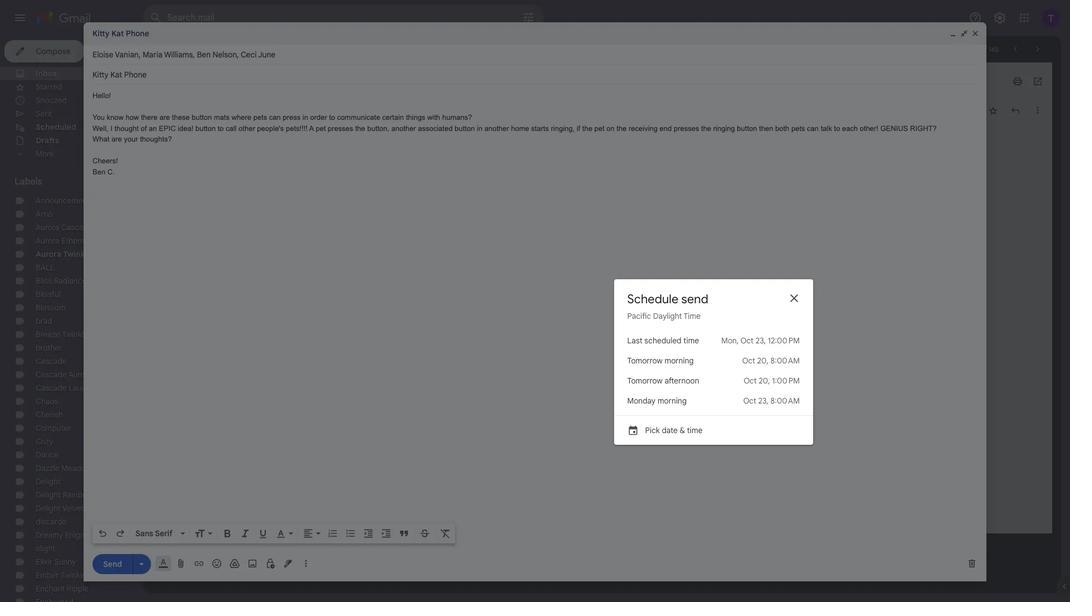 Task type: vqa. For each thing, say whether or not it's contained in the screenshot.
heading
no



Task type: locate. For each thing, give the bounding box(es) containing it.
1 horizontal spatial of
[[981, 45, 987, 53]]

1 vertical spatial delight
[[36, 490, 61, 500]]

ringing,
[[551, 124, 575, 132]]

elight
[[36, 544, 55, 554]]

1 horizontal spatial pet
[[595, 124, 605, 132]]

dance link
[[36, 450, 58, 460]]

indent less ‪(⌘[)‬ image
[[363, 528, 374, 539]]

mon, oct 23, 12:00 pm
[[721, 335, 800, 345]]

cozy
[[36, 436, 53, 447]]

0 horizontal spatial of
[[141, 124, 147, 132]]

1 8:00 am from the top
[[771, 355, 800, 365]]

20, for 1:00 pm
[[759, 375, 770, 385]]

june
[[258, 50, 275, 60]]

2 8:00 am from the top
[[771, 396, 800, 406]]

1 presses from the left
[[328, 124, 353, 132]]

morning for tomorrow morning
[[665, 355, 694, 365]]

8:00 am
[[771, 355, 800, 365], [771, 396, 800, 406]]

in left order
[[303, 113, 308, 122]]

1 horizontal spatial can
[[807, 124, 819, 132]]

thought
[[115, 124, 139, 132]]

1 menu item from the top
[[614, 330, 813, 350]]

1 vertical spatial ben
[[93, 168, 105, 176]]

inbox right 'important according to google magic.' switch on the left top
[[237, 77, 254, 85]]

enchant ripple link
[[36, 584, 88, 594]]

, left 'maria'
[[139, 50, 141, 60]]

eloise
[[93, 50, 113, 60]]

menu item
[[614, 330, 813, 350], [614, 350, 813, 370], [614, 370, 813, 390], [614, 390, 813, 411]]

brad link
[[36, 316, 52, 326]]

3 the from the left
[[617, 124, 627, 132]]

pets up people's
[[253, 113, 267, 122]]

oct down 'oct 20, 8:00 am'
[[744, 375, 757, 385]]

things
[[406, 113, 425, 122]]

bcc:
[[208, 117, 221, 125]]

pet right a
[[316, 124, 326, 132]]

time
[[684, 335, 699, 345], [687, 425, 703, 435]]

3 menu item from the top
[[614, 370, 813, 390]]

pets
[[253, 113, 267, 122], [792, 124, 805, 132]]

,
[[139, 50, 141, 60], [193, 50, 195, 60], [237, 50, 239, 60], [205, 117, 207, 125]]

ben left 'c.'
[[93, 168, 105, 176]]

the left ringing
[[701, 124, 711, 132]]

0 vertical spatial delight
[[36, 477, 61, 487]]

1 horizontal spatial presses
[[674, 124, 699, 132]]

of
[[981, 45, 987, 53], [141, 124, 147, 132]]

schedule send dialog
[[614, 279, 813, 445]]

2 vertical spatial delight
[[36, 503, 61, 513]]

brad
[[36, 316, 52, 326]]

23, down the 'oct 20, 1:00 pm'
[[758, 396, 769, 406]]

tomorrow for tomorrow morning
[[627, 355, 663, 365]]

chaos link
[[36, 396, 58, 406]]

aurora up ball link
[[36, 249, 61, 259]]

1 horizontal spatial inbox
[[237, 77, 254, 85]]

3 delight from the top
[[36, 503, 61, 513]]

williams
[[164, 50, 193, 60]]

1 tomorrow from the top
[[627, 355, 663, 365]]

menu
[[614, 330, 813, 445]]

delight up discardo
[[36, 503, 61, 513]]

inbox up starred link
[[36, 69, 57, 79]]

aurora up laughter
[[68, 370, 92, 380]]

0 vertical spatial tomorrow
[[627, 355, 663, 365]]

20, for 8:00 am
[[757, 355, 769, 365]]

there
[[141, 113, 158, 122]]

1 vertical spatial pets
[[792, 124, 805, 132]]

morning down tomorrow afternoon
[[658, 396, 687, 406]]

0 horizontal spatial pet
[[316, 124, 326, 132]]

home
[[511, 124, 529, 132]]

ben left nelson
[[197, 50, 211, 60]]

morning up afternoon
[[665, 355, 694, 365]]

0 vertical spatial pets
[[253, 113, 267, 122]]

20, down "mon, oct 23, 12:00 pm" on the right of page
[[757, 355, 769, 365]]

labels heading
[[14, 176, 118, 187]]

these
[[172, 113, 190, 122]]

presses right 'end' on the right top
[[674, 124, 699, 132]]

inbox for inbox button
[[237, 77, 254, 85]]

pacific daylight time
[[627, 311, 701, 321]]

scheduled
[[36, 122, 76, 132]]

pick date & time menu item
[[614, 415, 813, 445]]

mateo roberts
[[183, 105, 239, 115]]

0 horizontal spatial presses
[[328, 124, 353, 132]]

delight down delight link
[[36, 490, 61, 500]]

1 vertical spatial of
[[141, 124, 147, 132]]

oct right mon,
[[741, 335, 754, 345]]

in left home
[[477, 124, 483, 132]]

time down time
[[684, 335, 699, 345]]

0 vertical spatial of
[[981, 45, 987, 53]]

4 menu item from the top
[[614, 390, 813, 411]]

1:00 pm
[[772, 375, 800, 385]]

time
[[684, 311, 701, 321]]

presses down communicate in the left of the page
[[328, 124, 353, 132]]

0 horizontal spatial in
[[303, 113, 308, 122]]

oct for oct 20, 8:00 am
[[742, 355, 755, 365]]

0 vertical spatial morning
[[665, 355, 694, 365]]

well,
[[93, 124, 109, 132]]

0 vertical spatial 23,
[[756, 335, 766, 345]]

cascade down brother link
[[36, 356, 67, 366]]

advanced search options image
[[517, 6, 540, 28]]

chaos
[[36, 396, 58, 406]]

tomorrow up monday
[[627, 375, 663, 385]]

time right &
[[687, 425, 703, 435]]

oct down the 'oct 20, 1:00 pm'
[[743, 396, 756, 406]]

1 horizontal spatial another
[[485, 124, 509, 132]]

delight down dazzle
[[36, 477, 61, 487]]

send
[[681, 291, 708, 306]]

redo ‪(⌘y)‬ image
[[115, 528, 126, 539]]

delight rainbow link
[[36, 490, 93, 500]]

2 menu item from the top
[[614, 350, 813, 370]]

oct down "mon, oct 23, 12:00 pm" on the right of page
[[742, 355, 755, 365]]

to left jack
[[183, 117, 189, 125]]

cheers! ben c.
[[93, 157, 118, 176]]

breeze twinkle link
[[36, 329, 88, 339]]

12 of 145
[[973, 45, 999, 53]]

None search field
[[143, 4, 544, 31]]

monday morning
[[627, 396, 687, 406]]

twinkle up ripple at the left
[[60, 570, 86, 580]]

know
[[107, 113, 124, 122]]

meadow
[[61, 463, 91, 473]]

twinkle
[[63, 249, 92, 259], [62, 329, 88, 339], [60, 570, 86, 580]]

another left home
[[485, 124, 509, 132]]

0 vertical spatial can
[[269, 113, 281, 122]]

cascade link
[[36, 356, 67, 366]]

tomorrow down last
[[627, 355, 663, 365]]

blossom link
[[36, 303, 66, 313]]

starts
[[531, 124, 549, 132]]

remove formatting ‪(⌘\)‬ image
[[440, 528, 451, 539]]

ben inside cheers! ben c.
[[93, 168, 105, 176]]

enchant
[[36, 584, 65, 594]]

Message Body text field
[[93, 90, 978, 520]]

tomorrow morning
[[627, 355, 694, 365]]

button,
[[367, 124, 389, 132]]

menu item containing tomorrow morning
[[614, 350, 813, 370]]

of right 12
[[981, 45, 987, 53]]

menu containing last scheduled time
[[614, 330, 813, 445]]

0 horizontal spatial ben
[[93, 168, 105, 176]]

inbox for inbox link
[[36, 69, 57, 79]]

2 vertical spatial twinkle
[[60, 570, 86, 580]]

of left 'an'
[[141, 124, 147, 132]]

12
[[973, 45, 979, 53]]

more
[[36, 149, 54, 159]]

cherish link
[[36, 410, 63, 420]]

vanian
[[115, 50, 139, 60]]

a
[[309, 124, 314, 132]]

bulleted list ‪(⌘⇧8)‬ image
[[345, 528, 356, 539]]

to left call
[[218, 124, 224, 132]]

0 vertical spatial 8:00 am
[[771, 355, 800, 365]]

pet left on
[[595, 124, 605, 132]]

numbered list ‪(⌘⇧7)‬ image
[[327, 528, 338, 539]]

another down the certain
[[391, 124, 416, 132]]

in
[[303, 113, 308, 122], [477, 124, 483, 132]]

1 vertical spatial tomorrow
[[627, 375, 663, 385]]

1 vertical spatial in
[[477, 124, 483, 132]]

call
[[226, 124, 237, 132]]

inbox inside labels navigation
[[36, 69, 57, 79]]

other
[[239, 124, 255, 132]]

70
[[121, 69, 129, 77]]

to right order
[[329, 113, 335, 122]]

oct
[[741, 335, 754, 345], [742, 355, 755, 365], [744, 375, 757, 385], [743, 396, 756, 406]]

menu item containing last scheduled time
[[614, 330, 813, 350]]

the right if
[[582, 124, 593, 132]]

announcement
[[36, 196, 90, 206]]

last
[[627, 335, 643, 345]]

1 vertical spatial time
[[687, 425, 703, 435]]

1 the from the left
[[355, 124, 365, 132]]

0 vertical spatial ben
[[197, 50, 211, 60]]

aurora ethereal link
[[36, 236, 91, 246]]

inbox inside inbox button
[[237, 77, 254, 85]]

the down communicate in the left of the page
[[355, 124, 365, 132]]

me
[[223, 117, 233, 125]]

1 pet from the left
[[316, 124, 326, 132]]

1 vertical spatial morning
[[658, 396, 687, 406]]

delight
[[36, 477, 61, 487], [36, 490, 61, 500], [36, 503, 61, 513]]

0 vertical spatial in
[[303, 113, 308, 122]]

1 vertical spatial 8:00 am
[[771, 396, 800, 406]]

1 vertical spatial 20,
[[759, 375, 770, 385]]

end
[[660, 124, 672, 132]]

main menu image
[[13, 11, 27, 25]]

radiance
[[54, 276, 86, 286]]

8:00 am down 1:00 pm
[[771, 396, 800, 406]]

0 horizontal spatial another
[[391, 124, 416, 132]]

enigma
[[65, 530, 91, 540]]

more button
[[0, 147, 134, 161]]

1 horizontal spatial in
[[477, 124, 483, 132]]

1 horizontal spatial pets
[[792, 124, 805, 132]]

monday
[[627, 396, 656, 406]]

other!
[[860, 124, 879, 132]]

23, up 'oct 20, 8:00 am'
[[756, 335, 766, 345]]

145
[[989, 45, 999, 53]]

0 vertical spatial time
[[684, 335, 699, 345]]

menu item containing tomorrow afternoon
[[614, 370, 813, 390]]

brother
[[36, 343, 62, 353]]

can up people's
[[269, 113, 281, 122]]

pick date & time
[[645, 425, 703, 435]]

twinkle right breeze
[[62, 329, 88, 339]]

an
[[149, 124, 157, 132]]

the right on
[[617, 124, 627, 132]]

8:00 am up 1:00 pm
[[771, 355, 800, 365]]

20, down 'oct 20, 8:00 am'
[[759, 375, 770, 385]]

presses
[[328, 124, 353, 132], [674, 124, 699, 132]]

Not starred checkbox
[[988, 105, 999, 116]]

oct 20, 8:00 am
[[742, 355, 800, 365]]

oct for oct 20, 1:00 pm
[[744, 375, 757, 385]]

sent link
[[36, 109, 52, 119]]

to
[[329, 113, 335, 122], [183, 117, 189, 125], [218, 124, 224, 132], [834, 124, 840, 132]]

bold ‪(⌘b)‬ image
[[222, 528, 233, 539]]

pets right "both"
[[792, 124, 805, 132]]

2 tomorrow from the top
[[627, 375, 663, 385]]

can left talk
[[807, 124, 819, 132]]

0 horizontal spatial pets
[[253, 113, 267, 122]]

0 vertical spatial 20,
[[757, 355, 769, 365]]

both
[[775, 124, 790, 132]]

twinkle down ethereal
[[63, 249, 92, 259]]

settings image
[[993, 11, 1007, 25]]

pop out image
[[960, 29, 969, 38]]

another
[[391, 124, 416, 132], [485, 124, 509, 132]]

0 horizontal spatial inbox
[[36, 69, 57, 79]]

aurora twinkle link
[[36, 249, 92, 259]]



Task type: describe. For each thing, give the bounding box(es) containing it.
jack
[[191, 117, 205, 125]]

, left "bcc:"
[[205, 117, 207, 125]]

maria
[[143, 50, 163, 60]]

discard draft ‪(⌘⇧d)‬ image
[[967, 558, 978, 569]]

1 vertical spatial 23,
[[758, 396, 769, 406]]

sent
[[36, 109, 52, 119]]

arno
[[36, 209, 53, 219]]

2 another from the left
[[485, 124, 509, 132]]

rainbow
[[63, 490, 93, 500]]

brother link
[[36, 343, 62, 353]]

cherish
[[36, 410, 63, 420]]

&
[[680, 425, 685, 435]]

roberts
[[209, 105, 239, 115]]

oct 20, 1:00 pm
[[744, 375, 800, 385]]

dreamy
[[36, 530, 63, 540]]

bliss
[[36, 276, 52, 286]]

1 another from the left
[[391, 124, 416, 132]]

cheers!
[[93, 157, 118, 165]]

underline ‪(⌘u)‬ image
[[258, 528, 269, 539]]

, up scary
[[193, 50, 195, 60]]

aurora down arno link
[[36, 222, 59, 232]]

communicate
[[337, 113, 380, 122]]

arno link
[[36, 209, 53, 219]]

starred link
[[36, 82, 62, 92]]

are
[[160, 113, 170, 122]]

starred
[[36, 82, 62, 92]]

people's
[[257, 124, 284, 132]]

kitty kat phone
[[93, 28, 149, 38]]

close image
[[971, 29, 980, 38]]

8:00 am for oct 20, 8:00 am
[[771, 355, 800, 365]]

ember twinkle link
[[36, 570, 86, 580]]

computer link
[[36, 423, 71, 433]]

2 the from the left
[[582, 124, 593, 132]]

elight link
[[36, 544, 55, 554]]

elixir
[[36, 557, 52, 567]]

announcement arno aurora cascade aurora ethereal aurora twinkle ball bliss radiance blissful blossom brad breeze twinkle brother cascade cascade aurora cascade laughter chaos cherish computer cozy dance dazzle meadow delight delight rainbow delight velvet discardo dreamy enigma elight elixir sunny ember twinkle enchant ripple
[[36, 196, 101, 594]]

Subject field
[[93, 69, 978, 80]]

discardo
[[36, 517, 66, 527]]

scary
[[183, 74, 214, 89]]

tomorrow for tomorrow afternoon
[[627, 375, 663, 385]]

epic
[[159, 124, 176, 132]]

, left ceci
[[237, 50, 239, 60]]

afternoon
[[665, 375, 699, 385]]

schedule send
[[627, 291, 708, 306]]

cascade up chaos link
[[36, 383, 67, 393]]

cascade down cascade link
[[36, 370, 67, 380]]

time inside menu item
[[687, 425, 703, 435]]

important according to google magic. switch
[[219, 76, 231, 87]]

bliss radiance link
[[36, 276, 86, 286]]

idea!
[[178, 124, 194, 132]]

1 vertical spatial can
[[807, 124, 819, 132]]

0 horizontal spatial can
[[269, 113, 281, 122]]

italic ‪(⌘i)‬ image
[[240, 528, 251, 539]]

1 vertical spatial twinkle
[[62, 329, 88, 339]]

2 delight from the top
[[36, 490, 61, 500]]

2
[[126, 123, 129, 131]]

blissful
[[36, 289, 61, 299]]

kitty kat phone dialog
[[84, 22, 987, 581]]

mats
[[214, 113, 230, 122]]

with
[[427, 113, 440, 122]]

ball link
[[36, 263, 54, 273]]

compose
[[36, 46, 70, 56]]

ringing
[[713, 124, 735, 132]]

cascade aurora link
[[36, 370, 92, 380]]

computer
[[36, 423, 71, 433]]

certain
[[382, 113, 404, 122]]

2 presses from the left
[[674, 124, 699, 132]]

drafts link
[[36, 135, 59, 145]]

date
[[662, 425, 678, 435]]

labels navigation
[[0, 36, 143, 602]]

1 horizontal spatial ben
[[197, 50, 211, 60]]

of inside you know how there are these button mats where pets can press in order to communicate certain things with humans? well, i thought of an epic idea! button to call other people's pets!!!! a pet presses the button, another associated button in another home starts ringing, if the pet on the receiving end presses the ringing button then both pets can talk to each other! genius right? what are your thoughts?
[[141, 124, 147, 132]]

scheduled link
[[36, 122, 76, 132]]

strikethrough ‪(⌘⇧x)‬ image
[[419, 528, 430, 539]]

snoozed link
[[36, 95, 67, 105]]

ripple
[[67, 584, 88, 594]]

ember
[[36, 570, 59, 580]]

i
[[111, 124, 113, 132]]

quote ‪(⌘⇧9)‬ image
[[399, 528, 410, 539]]

order
[[310, 113, 327, 122]]

breeze
[[36, 329, 60, 339]]

c.
[[107, 168, 115, 176]]

2 pet from the left
[[595, 124, 605, 132]]

ethereal
[[61, 236, 91, 246]]

0 vertical spatial twinkle
[[63, 249, 92, 259]]

formatting options toolbar
[[93, 523, 455, 544]]

inbox button
[[235, 76, 255, 86]]

hi
[[183, 133, 190, 141]]

aurora up aurora twinkle "link"
[[36, 236, 59, 246]]

1 delight from the top
[[36, 477, 61, 487]]

morning for monday morning
[[658, 396, 687, 406]]

to right talk
[[834, 124, 840, 132]]

elixir sunny link
[[36, 557, 76, 567]]

oct for oct 23, 8:00 am
[[743, 396, 756, 406]]

schedule
[[627, 291, 679, 306]]

right?
[[910, 124, 937, 132]]

associated
[[418, 124, 453, 132]]

snoozed
[[36, 95, 67, 105]]

menu item containing monday morning
[[614, 390, 813, 411]]

announcement link
[[36, 196, 90, 206]]

indent more ‪(⌘])‬ image
[[381, 528, 392, 539]]

search mail image
[[146, 8, 166, 28]]

drafts
[[36, 135, 59, 145]]

hi jack,
[[183, 133, 209, 141]]

minimize image
[[949, 29, 958, 38]]

then
[[759, 124, 773, 132]]

last scheduled time
[[627, 335, 699, 345]]

undo ‪(⌘z)‬ image
[[97, 528, 108, 539]]

8:00 am for oct 23, 8:00 am
[[771, 396, 800, 406]]

scheduled
[[645, 335, 682, 345]]

to jack , bcc: me
[[183, 117, 233, 125]]

ceci
[[241, 50, 257, 60]]

dance
[[36, 450, 58, 460]]

4 the from the left
[[701, 124, 711, 132]]

schedule send heading
[[627, 291, 708, 306]]

thoughts?
[[140, 135, 172, 143]]

dreamy enigma link
[[36, 530, 91, 540]]

inbox link
[[36, 69, 57, 79]]

cascade up ethereal
[[61, 222, 92, 232]]

each
[[842, 124, 858, 132]]

phone
[[126, 28, 149, 38]]

49
[[122, 136, 129, 144]]

kitty
[[93, 28, 109, 38]]

pets!!!!
[[286, 124, 308, 132]]



